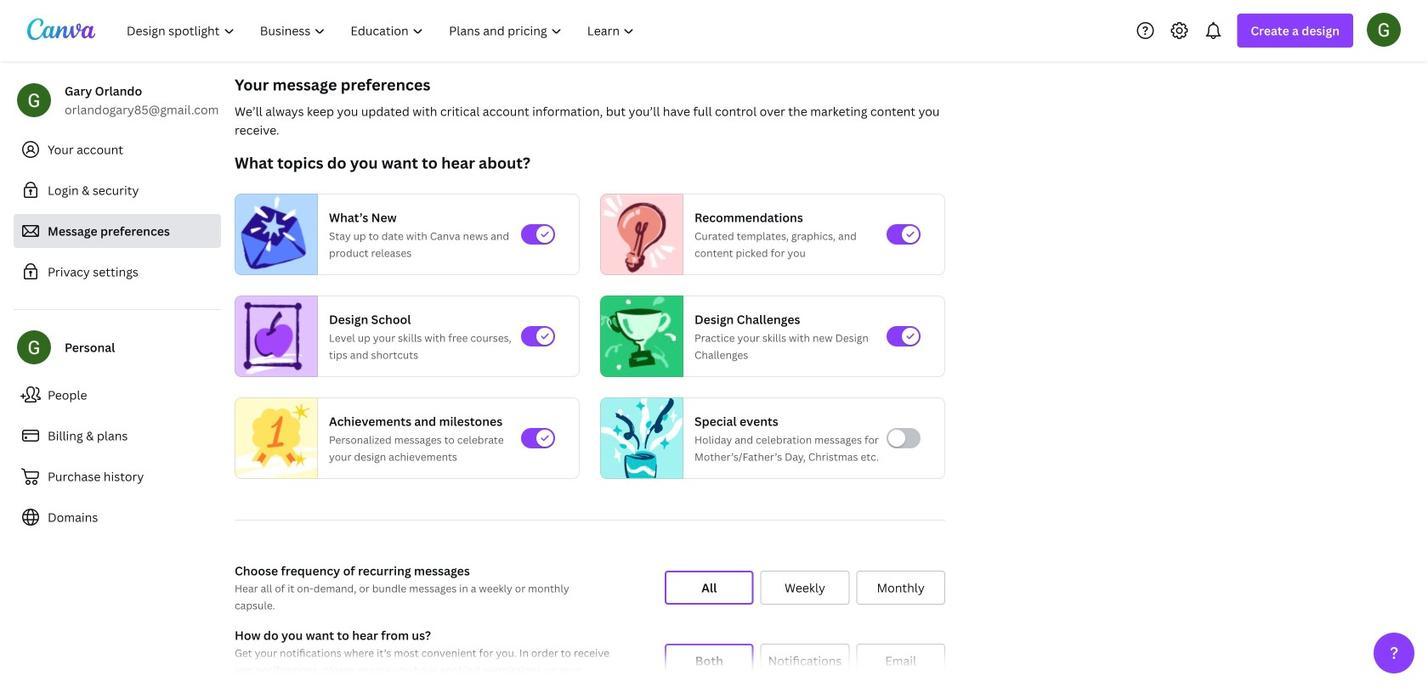 Task type: vqa. For each thing, say whether or not it's contained in the screenshot.
top level navigation element
yes



Task type: locate. For each thing, give the bounding box(es) containing it.
None button
[[665, 571, 754, 605], [761, 571, 850, 605], [857, 571, 946, 605], [665, 645, 754, 679], [761, 645, 850, 679], [857, 645, 946, 679], [665, 571, 754, 605], [761, 571, 850, 605], [857, 571, 946, 605], [665, 645, 754, 679], [761, 645, 850, 679], [857, 645, 946, 679]]

topic image
[[236, 194, 310, 276], [601, 194, 676, 276], [236, 296, 310, 378], [601, 296, 676, 378], [236, 394, 317, 483], [601, 394, 683, 483]]



Task type: describe. For each thing, give the bounding box(es) containing it.
top level navigation element
[[116, 14, 649, 48]]

gary orlando image
[[1367, 13, 1401, 47]]



